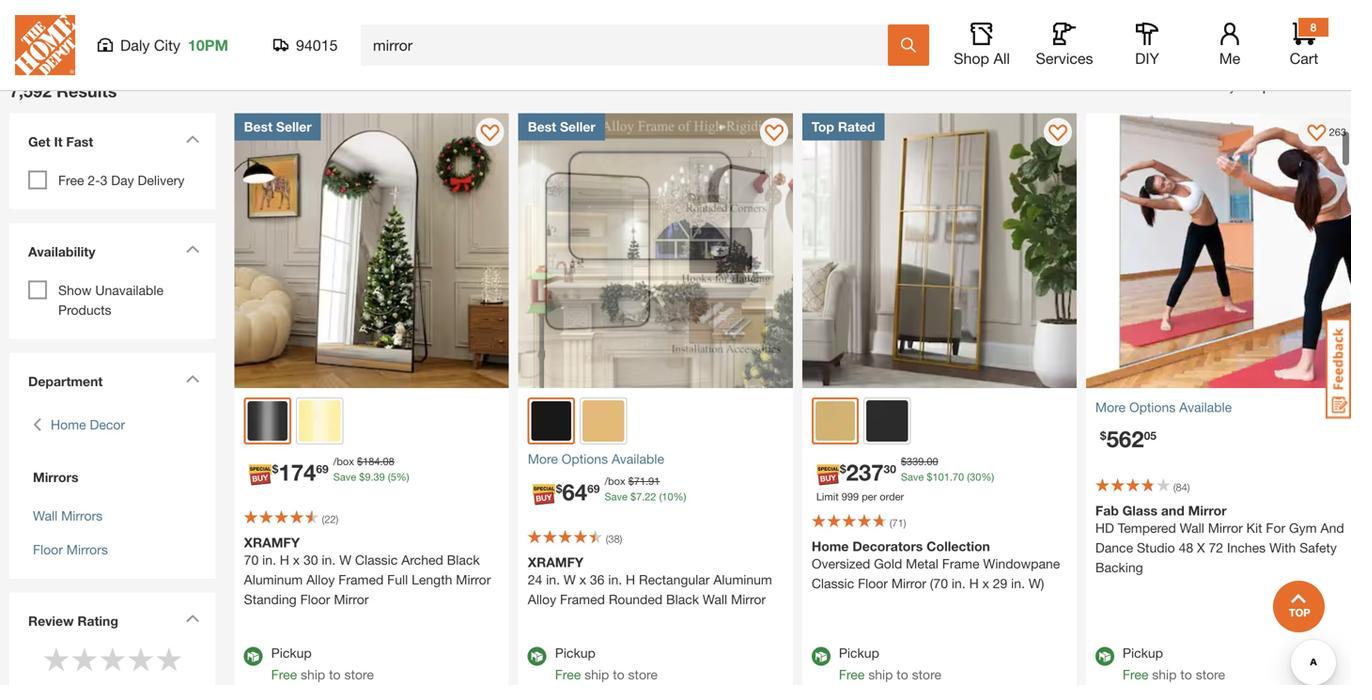 Task type: vqa. For each thing, say whether or not it's contained in the screenshot.
top Questions
no



Task type: locate. For each thing, give the bounding box(es) containing it.
home up oversized
[[812, 539, 849, 554]]

0 vertical spatial mirrors
[[33, 470, 78, 485]]

results
[[56, 81, 117, 101]]

70 up standing
[[244, 552, 259, 568]]

seller for 174
[[276, 119, 312, 135]]

0 horizontal spatial more options available
[[528, 451, 664, 467]]

caret icon image inside the "availability" link
[[186, 245, 200, 254]]

0 horizontal spatial x
[[293, 552, 300, 568]]

0 horizontal spatial h
[[280, 552, 289, 568]]

review
[[28, 613, 74, 629]]

1 star symbol image from the left
[[99, 645, 127, 674]]

1 display image from the left
[[481, 125, 500, 144]]

$ 237 30
[[840, 459, 896, 486]]

8
[[1311, 21, 1317, 34]]

1 horizontal spatial 69
[[587, 482, 600, 495]]

1 vertical spatial 71
[[892, 517, 904, 529]]

store
[[344, 667, 374, 683], [628, 667, 658, 683], [912, 667, 942, 683], [1196, 667, 1226, 683]]

caret icon image
[[186, 135, 200, 144], [186, 245, 200, 254], [186, 375, 200, 383], [186, 614, 200, 623]]

framed down 36 in the left of the page
[[560, 592, 605, 607]]

standing
[[244, 592, 297, 607]]

ship for 64
[[585, 667, 609, 683]]

black down rectangular
[[666, 592, 699, 607]]

1 pickup free ship to store from the left
[[271, 645, 374, 683]]

%) inside /box $ 184 . 08 save $ 9 . 39 ( 5 %)
[[396, 471, 409, 483]]

2 pickup from the left
[[555, 645, 596, 661]]

2 vertical spatial mirrors
[[67, 542, 108, 558]]

per
[[862, 491, 877, 503]]

mirrors up wall mirrors
[[33, 470, 78, 485]]

%) right 101
[[981, 471, 994, 483]]

arched
[[401, 552, 443, 568]]

69 left the 9
[[316, 463, 329, 476]]

0 horizontal spatial 71
[[634, 475, 646, 488]]

69 inside $ 64 69
[[587, 482, 600, 495]]

48
[[1179, 540, 1194, 555]]

classic up full
[[355, 552, 398, 568]]

save down 339
[[901, 471, 924, 483]]

collection
[[927, 539, 990, 554]]

alloy down 24
[[528, 592, 556, 607]]

1 horizontal spatial xramfy
[[528, 555, 584, 570]]

more options available up the 05
[[1096, 399, 1232, 415]]

1 vertical spatial alloy
[[528, 592, 556, 607]]

xramfy
[[244, 535, 300, 550], [528, 555, 584, 570]]

pickup down oversized
[[839, 645, 880, 661]]

0 horizontal spatial framed
[[339, 572, 384, 588]]

1 vertical spatial w
[[564, 572, 576, 588]]

1 horizontal spatial gold image
[[583, 400, 625, 442]]

3 pickup free ship to store from the left
[[839, 645, 942, 683]]

fab glass and mirror hd tempered wall mirror kit for gym and dance studio 48 x 72 inches with safety backing
[[1096, 503, 1345, 575]]

in.
[[262, 552, 276, 568], [322, 552, 336, 568], [546, 572, 560, 588], [608, 572, 622, 588], [952, 576, 966, 591], [1011, 576, 1025, 591]]

free
[[58, 173, 84, 188], [271, 667, 297, 683], [555, 667, 581, 683], [839, 667, 865, 683], [1123, 667, 1149, 683]]

1 horizontal spatial wall
[[703, 592, 727, 607]]

2 horizontal spatial h
[[969, 576, 979, 591]]

70 inside $ 339 . 00 save $ 101 . 70 ( 30 %) limit 999 per order
[[953, 471, 964, 483]]

get
[[28, 134, 50, 150]]

1 vertical spatial classic
[[812, 576, 854, 591]]

wall down rectangular
[[703, 592, 727, 607]]

xramfy inside 'xramfy 70 in. h x 30 in. w classic arched black aluminum alloy framed full length mirror standing floor mirror'
[[244, 535, 300, 550]]

3 to from the left
[[897, 667, 909, 683]]

save left the 9
[[333, 471, 356, 483]]

more options available link up 91
[[528, 449, 784, 469]]

1 ship from the left
[[301, 667, 325, 683]]

wall inside xramfy 24 in. w x 36 in. h rectangular aluminum alloy framed rounded black wall mirror
[[703, 592, 727, 607]]

x
[[293, 552, 300, 568], [580, 572, 586, 588], [983, 576, 989, 591]]

0 horizontal spatial 70
[[244, 552, 259, 568]]

star symbol image down review rating link
[[127, 645, 155, 674]]

7
[[636, 491, 642, 503]]

2 store from the left
[[628, 667, 658, 683]]

mirrors
[[33, 470, 78, 485], [61, 508, 103, 524], [67, 542, 108, 558]]

24 in. w x 36 in. h rectangular aluminum alloy framed rounded black wall mirror image
[[519, 113, 793, 388], [519, 113, 793, 388]]

0 horizontal spatial %)
[[396, 471, 409, 483]]

gold image left black image
[[816, 401, 855, 441]]

%) right 7
[[674, 491, 687, 503]]

0 horizontal spatial w
[[339, 552, 352, 568]]

aluminum up standing
[[244, 572, 303, 588]]

3 available for pickup image from the left
[[812, 647, 831, 666]]

display image
[[1049, 125, 1068, 144]]

xramfy up standing
[[244, 535, 300, 550]]

999
[[842, 491, 859, 503]]

36
[[590, 572, 605, 588]]

1 vertical spatial black
[[666, 592, 699, 607]]

0 vertical spatial more options available
[[1096, 399, 1232, 415]]

2 horizontal spatial wall
[[1180, 520, 1205, 536]]

pickup for 64
[[555, 645, 596, 661]]

( inside /box $ 71 . 91 save $ 7 . 22 ( 10 %)
[[659, 491, 662, 503]]

best seller for 64
[[528, 119, 596, 135]]

x
[[1197, 540, 1205, 555]]

$ left the 05
[[1100, 429, 1107, 442]]

more options available up $ 64 69 at the left of the page
[[528, 451, 664, 467]]

shop all
[[954, 49, 1010, 67]]

more up 562
[[1096, 399, 1126, 415]]

1 horizontal spatial w
[[564, 572, 576, 588]]

94015
[[296, 36, 338, 54]]

%)
[[396, 471, 409, 483], [981, 471, 994, 483], [674, 491, 687, 503]]

39
[[374, 471, 385, 483]]

2 display image from the left
[[765, 125, 784, 144]]

0 horizontal spatial xramfy
[[244, 535, 300, 550]]

$ left 7
[[556, 482, 562, 495]]

263
[[1329, 126, 1347, 138]]

0 vertical spatial xramfy
[[244, 535, 300, 550]]

caret icon image inside get it fast link
[[186, 135, 200, 144]]

1 horizontal spatial x
[[580, 572, 586, 588]]

available up the 84
[[1180, 399, 1232, 415]]

1 vertical spatial /box
[[605, 475, 626, 488]]

1 aluminum from the left
[[244, 572, 303, 588]]

w left arched
[[339, 552, 352, 568]]

%) inside $ 339 . 00 save $ 101 . 70 ( 30 %) limit 999 per order
[[981, 471, 994, 483]]

mirrors for floor
[[67, 542, 108, 558]]

classic inside 'xramfy 70 in. h x 30 in. w classic arched black aluminum alloy framed full length mirror standing floor mirror'
[[355, 552, 398, 568]]

) for 174
[[336, 513, 339, 526]]

decorators
[[853, 539, 923, 554]]

1 vertical spatial framed
[[560, 592, 605, 607]]

3 ship from the left
[[869, 667, 893, 683]]

2-
[[88, 173, 100, 188]]

0 horizontal spatial 69
[[316, 463, 329, 476]]

pickup down 36 in the left of the page
[[555, 645, 596, 661]]

show
[[58, 283, 92, 298]]

71 left 91
[[634, 475, 646, 488]]

hd tempered wall mirror kit for gym and dance studio 48 x 72 inches with safety backing image
[[1086, 113, 1351, 388]]

pickup down standing
[[271, 645, 312, 661]]

black image up 64
[[532, 401, 572, 441]]

)
[[1188, 481, 1190, 493], [336, 513, 339, 526], [904, 517, 906, 529], [620, 533, 622, 545]]

home right the back caret icon
[[51, 417, 86, 433]]

black image up 174
[[248, 401, 288, 441]]

h up standing
[[280, 552, 289, 568]]

wall up 48
[[1180, 520, 1205, 536]]

0 vertical spatial classic
[[355, 552, 398, 568]]

3 caret icon image from the top
[[186, 375, 200, 383]]

0 vertical spatial black
[[447, 552, 480, 568]]

$ left 39
[[359, 471, 365, 483]]

101
[[933, 471, 950, 483]]

0 horizontal spatial save
[[333, 471, 356, 483]]

1 pickup from the left
[[271, 645, 312, 661]]

caret icon image inside department link
[[186, 375, 200, 383]]

star symbol image
[[42, 645, 70, 674], [70, 645, 99, 674], [155, 645, 183, 674]]

1 horizontal spatial more options available link
[[1096, 397, 1351, 417]]

3 star symbol image from the left
[[155, 645, 183, 674]]

alloy inside 'xramfy 70 in. h x 30 in. w classic arched black aluminum alloy framed full length mirror standing floor mirror'
[[306, 572, 335, 588]]

caret icon image for department
[[186, 375, 200, 383]]

2 horizontal spatial x
[[983, 576, 989, 591]]

home inside home decorators collection oversized gold metal frame windowpane classic floor mirror (70 in. h x 29 in. w)
[[812, 539, 849, 554]]

0 vertical spatial 71
[[634, 475, 646, 488]]

/box inside /box $ 71 . 91 save $ 7 . 22 ( 10 %)
[[605, 475, 626, 488]]

%) inside /box $ 71 . 91 save $ 7 . 22 ( 10 %)
[[674, 491, 687, 503]]

floor inside home decorators collection oversized gold metal frame windowpane classic floor mirror (70 in. h x 29 in. w)
[[858, 576, 888, 591]]

rated
[[838, 119, 875, 135]]

classic for 237
[[812, 576, 854, 591]]

1 seller from the left
[[276, 119, 312, 135]]

save for 174
[[333, 471, 356, 483]]

display image for 174
[[481, 125, 500, 144]]

options up $ 64 69 at the left of the page
[[562, 451, 608, 467]]

69 inside $ 174 69
[[316, 463, 329, 476]]

71 up decorators
[[892, 517, 904, 529]]

mirrors link
[[28, 468, 197, 488]]

2 horizontal spatial gold image
[[816, 401, 855, 441]]

w
[[339, 552, 352, 568], [564, 572, 576, 588]]

3 pickup from the left
[[839, 645, 880, 661]]

mirrors for wall
[[61, 508, 103, 524]]

products
[[58, 302, 111, 318]]

30 inside 'xramfy 70 in. h x 30 in. w classic arched black aluminum alloy framed full length mirror standing floor mirror'
[[303, 552, 318, 568]]

1 best seller from the left
[[244, 119, 312, 135]]

floor right standing
[[300, 592, 330, 607]]

more for more options available link to the top
[[1096, 399, 1126, 415]]

3 display image from the left
[[1308, 125, 1327, 144]]

floor down gold at the right of the page
[[858, 576, 888, 591]]

174
[[279, 459, 316, 486]]

22 right 7
[[645, 491, 656, 503]]

0 horizontal spatial display image
[[481, 125, 500, 144]]

2 best from the left
[[528, 119, 556, 135]]

black image
[[867, 400, 908, 442]]

xramfy up 24
[[528, 555, 584, 570]]

1 vertical spatial available
[[612, 451, 664, 467]]

2 available for pickup image from the left
[[528, 647, 547, 666]]

framed
[[339, 572, 384, 588], [560, 592, 605, 607]]

0 horizontal spatial more
[[528, 451, 558, 467]]

best seller for 174
[[244, 119, 312, 135]]

( inside $ 339 . 00 save $ 101 . 70 ( 30 %) limit 999 per order
[[967, 471, 970, 483]]

2 seller from the left
[[560, 119, 596, 135]]

2 horizontal spatial floor
[[858, 576, 888, 591]]

cart
[[1290, 49, 1319, 67]]

1 horizontal spatial alloy
[[528, 592, 556, 607]]

00
[[927, 456, 939, 468]]

x up standing
[[293, 552, 300, 568]]

gold image up $ 174 69
[[299, 400, 341, 442]]

h up rounded
[[626, 572, 635, 588]]

0 vertical spatial 69
[[316, 463, 329, 476]]

( 38 )
[[606, 533, 622, 545]]

2 pickup free ship to store from the left
[[555, 645, 658, 683]]

star symbol image
[[99, 645, 127, 674], [127, 645, 155, 674]]

70 right 101
[[953, 471, 964, 483]]

/box right $ 64 69 at the left of the page
[[605, 475, 626, 488]]

30 left 339
[[884, 463, 896, 476]]

more options available
[[1096, 399, 1232, 415], [528, 451, 664, 467]]

best
[[244, 119, 273, 135], [528, 119, 556, 135]]

2 aluminum from the left
[[714, 572, 772, 588]]

department
[[28, 374, 103, 389]]

1 horizontal spatial 22
[[645, 491, 656, 503]]

0 horizontal spatial available for pickup image
[[244, 647, 263, 666]]

black up length
[[447, 552, 480, 568]]

84
[[1176, 481, 1188, 493]]

floor down wall mirrors "link"
[[33, 542, 63, 558]]

1 horizontal spatial home
[[812, 539, 849, 554]]

0 horizontal spatial top
[[812, 119, 834, 135]]

classic inside home decorators collection oversized gold metal frame windowpane classic floor mirror (70 in. h x 29 in. w)
[[812, 576, 854, 591]]

available for pickup image
[[1096, 647, 1114, 666]]

3 store from the left
[[912, 667, 942, 683]]

save inside /box $ 184 . 08 save $ 9 . 39 ( 5 %)
[[333, 471, 356, 483]]

x inside 'xramfy 70 in. h x 30 in. w classic arched black aluminum alloy framed full length mirror standing floor mirror'
[[293, 552, 300, 568]]

pickup for 237
[[839, 645, 880, 661]]

1 vertical spatial more
[[528, 451, 558, 467]]

top right by:
[[1249, 78, 1271, 94]]

black inside 'xramfy 70 in. h x 30 in. w classic arched black aluminum alloy framed full length mirror standing floor mirror'
[[447, 552, 480, 568]]

0 horizontal spatial best seller
[[244, 119, 312, 135]]

0 vertical spatial 22
[[645, 491, 656, 503]]

/box
[[333, 456, 354, 468], [605, 475, 626, 488]]

alloy down ( 22 )
[[306, 572, 335, 588]]

0 vertical spatial framed
[[339, 572, 384, 588]]

for
[[1266, 520, 1286, 536]]

2 caret icon image from the top
[[186, 245, 200, 254]]

64
[[562, 479, 587, 505]]

30
[[884, 463, 896, 476], [970, 471, 981, 483], [303, 552, 318, 568]]

0 vertical spatial more options available link
[[1096, 397, 1351, 417]]

1 horizontal spatial floor
[[300, 592, 330, 607]]

to for 174
[[329, 667, 341, 683]]

1 horizontal spatial available
[[1180, 399, 1232, 415]]

and
[[1161, 503, 1185, 518]]

services button
[[1035, 23, 1095, 68]]

1 horizontal spatial black image
[[532, 401, 572, 441]]

w left 36 in the left of the page
[[564, 572, 576, 588]]

1 vertical spatial home
[[812, 539, 849, 554]]

aluminum right rectangular
[[714, 572, 772, 588]]

pickup free ship to store for 174
[[271, 645, 374, 683]]

pickup free ship to store for 64
[[555, 645, 658, 683]]

1 horizontal spatial classic
[[812, 576, 854, 591]]

0 vertical spatial alloy
[[306, 572, 335, 588]]

1 to from the left
[[329, 667, 341, 683]]

x left 36 in the left of the page
[[580, 572, 586, 588]]

0 horizontal spatial 22
[[325, 513, 336, 526]]

black image
[[248, 401, 288, 441], [532, 401, 572, 441]]

69 for 64
[[587, 482, 600, 495]]

0 vertical spatial 70
[[953, 471, 964, 483]]

1 horizontal spatial best
[[528, 119, 556, 135]]

xramfy inside xramfy 24 in. w x 36 in. h rectangular aluminum alloy framed rounded black wall mirror
[[528, 555, 584, 570]]

options for more options available link to the top
[[1130, 399, 1176, 415]]

w inside xramfy 24 in. w x 36 in. h rectangular aluminum alloy framed rounded black wall mirror
[[564, 572, 576, 588]]

91
[[649, 475, 660, 488]]

562
[[1107, 425, 1144, 452]]

wall up floor mirrors link
[[33, 508, 58, 524]]

69 left 7
[[587, 482, 600, 495]]

1 best from the left
[[244, 119, 273, 135]]

$ left the 9
[[272, 463, 279, 476]]

0 horizontal spatial black
[[447, 552, 480, 568]]

/box inside /box $ 184 . 08 save $ 9 . 39 ( 5 %)
[[333, 456, 354, 468]]

1 horizontal spatial options
[[1130, 399, 1176, 415]]

) for 237
[[904, 517, 906, 529]]

back caret image
[[33, 415, 41, 435]]

star symbol image down rating
[[99, 645, 127, 674]]

x left 29
[[983, 576, 989, 591]]

in. right (70
[[952, 576, 966, 591]]

0 horizontal spatial 30
[[303, 552, 318, 568]]

caret icon image for get it fast
[[186, 135, 200, 144]]

/box left 184
[[333, 456, 354, 468]]

2 horizontal spatial %)
[[981, 471, 994, 483]]

71 inside /box $ 71 . 91 save $ 7 . 22 ( 10 %)
[[634, 475, 646, 488]]

options
[[1130, 399, 1176, 415], [562, 451, 608, 467]]

2 horizontal spatial available for pickup image
[[812, 647, 831, 666]]

69
[[316, 463, 329, 476], [587, 482, 600, 495]]

0 vertical spatial w
[[339, 552, 352, 568]]

top left rated
[[812, 119, 834, 135]]

mirror
[[1189, 503, 1227, 518], [1208, 520, 1243, 536], [456, 572, 491, 588], [892, 576, 927, 591], [334, 592, 369, 607], [731, 592, 766, 607]]

classic for 174
[[355, 552, 398, 568]]

mirrors down wall mirrors "link"
[[67, 542, 108, 558]]

$ inside "$ 562 05"
[[1100, 429, 1107, 442]]

display image
[[481, 125, 500, 144], [765, 125, 784, 144], [1308, 125, 1327, 144]]

more for left more options available link
[[528, 451, 558, 467]]

30 down $ 174 69
[[303, 552, 318, 568]]

mirrors up floor mirrors link
[[61, 508, 103, 524]]

/box $ 71 . 91 save $ 7 . 22 ( 10 %)
[[605, 475, 687, 503]]

h down frame
[[969, 576, 979, 591]]

unavailable
[[95, 283, 164, 298]]

2 horizontal spatial 30
[[970, 471, 981, 483]]

0 horizontal spatial gold image
[[299, 400, 341, 442]]

1 horizontal spatial framed
[[560, 592, 605, 607]]

1 horizontal spatial more
[[1096, 399, 1126, 415]]

the home depot logo image
[[15, 15, 75, 75]]

pickup right available for pickup icon
[[1123, 645, 1163, 661]]

h inside 'xramfy 70 in. h x 30 in. w classic arched black aluminum alloy framed full length mirror standing floor mirror'
[[280, 552, 289, 568]]

decor
[[90, 417, 125, 433]]

(
[[388, 471, 391, 483], [967, 471, 970, 483], [1174, 481, 1176, 493], [659, 491, 662, 503], [322, 513, 325, 526], [890, 517, 892, 529], [606, 533, 608, 545]]

0 horizontal spatial best
[[244, 119, 273, 135]]

1 vertical spatial 70
[[244, 552, 259, 568]]

save left 7
[[605, 491, 628, 503]]

30 right 101
[[970, 471, 981, 483]]

7,592 results
[[9, 81, 117, 101]]

1 vertical spatial more options available link
[[528, 449, 784, 469]]

top
[[1249, 78, 1271, 94], [812, 119, 834, 135]]

available
[[1180, 399, 1232, 415], [612, 451, 664, 467]]

( 22 )
[[322, 513, 339, 526]]

w)
[[1029, 576, 1045, 591]]

order
[[880, 491, 904, 503]]

0 horizontal spatial options
[[562, 451, 608, 467]]

 image
[[9, 18, 1342, 41]]

$ up "999"
[[840, 463, 846, 476]]

sellers
[[1274, 78, 1314, 94]]

2 best seller from the left
[[528, 119, 596, 135]]

05
[[1144, 429, 1157, 442]]

home decor
[[51, 417, 125, 433]]

gold
[[874, 556, 902, 572]]

1 horizontal spatial /box
[[605, 475, 626, 488]]

metal
[[906, 556, 939, 572]]

4 pickup free ship to store from the left
[[1123, 645, 1226, 683]]

classic
[[355, 552, 398, 568], [812, 576, 854, 591]]

classic down oversized
[[812, 576, 854, 591]]

1 horizontal spatial best seller
[[528, 119, 596, 135]]

pickup
[[271, 645, 312, 661], [555, 645, 596, 661], [839, 645, 880, 661], [1123, 645, 1163, 661]]

1 vertical spatial xramfy
[[528, 555, 584, 570]]

home
[[51, 417, 86, 433], [812, 539, 849, 554]]

options up the 05
[[1130, 399, 1176, 415]]

seller
[[276, 119, 312, 135], [560, 119, 596, 135]]

%) right 39
[[396, 471, 409, 483]]

2 ship from the left
[[585, 667, 609, 683]]

1 horizontal spatial seller
[[560, 119, 596, 135]]

4 caret icon image from the top
[[186, 614, 200, 623]]

x for 174
[[293, 552, 300, 568]]

0 horizontal spatial aluminum
[[244, 572, 303, 588]]

1 horizontal spatial display image
[[765, 125, 784, 144]]

save inside /box $ 71 . 91 save $ 7 . 22 ( 10 %)
[[605, 491, 628, 503]]

gold image up $ 64 69 at the left of the page
[[583, 400, 625, 442]]

0 horizontal spatial classic
[[355, 552, 398, 568]]

more up $ 64 69 at the left of the page
[[528, 451, 558, 467]]

available up 91
[[612, 451, 664, 467]]

best for 64
[[528, 119, 556, 135]]

floor
[[33, 542, 63, 558], [858, 576, 888, 591], [300, 592, 330, 607]]

1 horizontal spatial available for pickup image
[[528, 647, 547, 666]]

x for 64
[[580, 572, 586, 588]]

more
[[1096, 399, 1126, 415], [528, 451, 558, 467]]

1 black image from the left
[[248, 401, 288, 441]]

1 horizontal spatial h
[[626, 572, 635, 588]]

1 vertical spatial 69
[[587, 482, 600, 495]]

1 horizontal spatial 70
[[953, 471, 964, 483]]

$ inside $ 237 30
[[840, 463, 846, 476]]

4 pickup from the left
[[1123, 645, 1163, 661]]

glass
[[1123, 503, 1158, 518]]

4 ship from the left
[[1152, 667, 1177, 683]]

1 horizontal spatial black
[[666, 592, 699, 607]]

more options available link up the 05
[[1096, 397, 1351, 417]]

2 to from the left
[[613, 667, 625, 683]]

1 horizontal spatial save
[[605, 491, 628, 503]]

1 available for pickup image from the left
[[244, 647, 263, 666]]

best for 174
[[244, 119, 273, 135]]

framed left full
[[339, 572, 384, 588]]

1 horizontal spatial top
[[1249, 78, 1271, 94]]

1 horizontal spatial aluminum
[[714, 572, 772, 588]]

x inside xramfy 24 in. w x 36 in. h rectangular aluminum alloy framed rounded black wall mirror
[[580, 572, 586, 588]]

gold image
[[299, 400, 341, 442], [583, 400, 625, 442], [816, 401, 855, 441]]

available for pickup image
[[244, 647, 263, 666], [528, 647, 547, 666], [812, 647, 831, 666]]

0 horizontal spatial black image
[[248, 401, 288, 441]]

1 caret icon image from the top
[[186, 135, 200, 144]]

1 store from the left
[[344, 667, 374, 683]]

22 down $ 174 69
[[325, 513, 336, 526]]

0 horizontal spatial wall
[[33, 508, 58, 524]]

0 vertical spatial /box
[[333, 456, 354, 468]]

1 vertical spatial 22
[[325, 513, 336, 526]]

0 horizontal spatial alloy
[[306, 572, 335, 588]]



Task type: describe. For each thing, give the bounding box(es) containing it.
69 for 174
[[316, 463, 329, 476]]

0 vertical spatial available
[[1180, 399, 1232, 415]]

( inside /box $ 184 . 08 save $ 9 . 39 ( 5 %)
[[388, 471, 391, 483]]

70 inside 'xramfy 70 in. h x 30 in. w classic arched black aluminum alloy framed full length mirror standing floor mirror'
[[244, 552, 259, 568]]

0 vertical spatial top
[[1249, 78, 1271, 94]]

2 black image from the left
[[532, 401, 572, 441]]

show unavailable products link
[[58, 283, 164, 318]]

department link
[[19, 363, 206, 401]]

home decorators collection oversized gold metal frame windowpane classic floor mirror (70 in. h x 29 in. w)
[[812, 539, 1060, 591]]

xramfy 70 in. h x 30 in. w classic arched black aluminum alloy framed full length mirror standing floor mirror
[[244, 535, 491, 607]]

mirror inside xramfy 24 in. w x 36 in. h rectangular aluminum alloy framed rounded black wall mirror
[[731, 592, 766, 607]]

(70
[[930, 576, 948, 591]]

feedback link image
[[1326, 318, 1351, 419]]

aluminum inside 'xramfy 70 in. h x 30 in. w classic arched black aluminum alloy framed full length mirror standing floor mirror'
[[244, 572, 303, 588]]

store for 237
[[912, 667, 942, 683]]

pickup for 174
[[271, 645, 312, 661]]

daly city 10pm
[[120, 36, 228, 54]]

fast
[[66, 134, 93, 150]]

safety
[[1300, 540, 1337, 555]]

home for home decor
[[51, 417, 86, 433]]

free for 64
[[555, 667, 581, 683]]

72
[[1209, 540, 1224, 555]]

sort by: top sellers
[[1194, 78, 1314, 94]]

08
[[383, 456, 394, 468]]

1 horizontal spatial 71
[[892, 517, 904, 529]]

caret icon image for availability
[[186, 245, 200, 254]]

xramfy 24 in. w x 36 in. h rectangular aluminum alloy framed rounded black wall mirror
[[528, 555, 772, 607]]

available for pickup image for 237
[[812, 647, 831, 666]]

rounded
[[609, 592, 663, 607]]

backing
[[1096, 559, 1143, 575]]

gold image for second black icon from left
[[583, 400, 625, 442]]

h inside xramfy 24 in. w x 36 in. h rectangular aluminum alloy framed rounded black wall mirror
[[626, 572, 635, 588]]

rating
[[77, 613, 118, 629]]

h inside home decorators collection oversized gold metal frame windowpane classic floor mirror (70 in. h x 29 in. w)
[[969, 576, 979, 591]]

1 vertical spatial top
[[812, 119, 834, 135]]

framed inside 'xramfy 70 in. h x 30 in. w classic arched black aluminum alloy framed full length mirror standing floor mirror'
[[339, 572, 384, 588]]

framed inside xramfy 24 in. w x 36 in. h rectangular aluminum alloy framed rounded black wall mirror
[[560, 592, 605, 607]]

fab
[[1096, 503, 1119, 518]]

xramfy for 64
[[528, 555, 584, 570]]

$ 64 69
[[556, 479, 600, 505]]

What can we help you find today? search field
[[373, 25, 887, 65]]

0 horizontal spatial available
[[612, 451, 664, 467]]

free 2-3 day delivery
[[58, 173, 184, 188]]

263 button
[[1298, 118, 1351, 146]]

5
[[391, 471, 396, 483]]

rectangular
[[639, 572, 710, 588]]

$ 339 . 00 save $ 101 . 70 ( 30 %) limit 999 per order
[[817, 456, 994, 503]]

all
[[994, 49, 1010, 67]]

2 star symbol image from the left
[[127, 645, 155, 674]]

store for 64
[[628, 667, 658, 683]]

dance
[[1096, 540, 1133, 555]]

%) for 174
[[396, 471, 409, 483]]

diy button
[[1117, 23, 1178, 68]]

184
[[363, 456, 380, 468]]

cart 8
[[1290, 21, 1319, 67]]

22 inside /box $ 71 . 91 save $ 7 . 22 ( 10 %)
[[645, 491, 656, 503]]

1 vertical spatial more options available
[[528, 451, 664, 467]]

mirror inside home decorators collection oversized gold metal frame windowpane classic floor mirror (70 in. h x 29 in. w)
[[892, 576, 927, 591]]

94015 button
[[273, 36, 338, 55]]

pickup free ship to store for 237
[[839, 645, 942, 683]]

4 to from the left
[[1181, 667, 1192, 683]]

gold image for 1st black icon from left
[[299, 400, 341, 442]]

w inside 'xramfy 70 in. h x 30 in. w classic arched black aluminum alloy framed full length mirror standing floor mirror'
[[339, 552, 352, 568]]

available for pickup image for 64
[[528, 647, 547, 666]]

availability link
[[19, 233, 206, 276]]

review rating
[[28, 613, 118, 629]]

it
[[54, 134, 63, 150]]

with
[[1270, 540, 1296, 555]]

1 horizontal spatial more options available
[[1096, 399, 1232, 415]]

tempered
[[1118, 520, 1176, 536]]

options for left more options available link
[[562, 451, 608, 467]]

2 star symbol image from the left
[[70, 645, 99, 674]]

in. up standing
[[262, 552, 276, 568]]

$ left 91
[[628, 475, 634, 488]]

floor mirrors
[[33, 542, 108, 558]]

home decor link
[[51, 415, 125, 435]]

in. right 36 in the left of the page
[[608, 572, 622, 588]]

$ 174 69
[[272, 459, 329, 486]]

display image for 64
[[765, 125, 784, 144]]

ship for 237
[[869, 667, 893, 683]]

9
[[365, 471, 371, 483]]

home for home decorators collection oversized gold metal frame windowpane classic floor mirror (70 in. h x 29 in. w)
[[812, 539, 849, 554]]

hd
[[1096, 520, 1114, 536]]

free for 174
[[271, 667, 297, 683]]

full
[[387, 572, 408, 588]]

/box for 64
[[605, 475, 626, 488]]

wall inside 'fab glass and mirror hd tempered wall mirror kit for gym and dance studio 48 x 72 inches with safety backing'
[[1180, 520, 1205, 536]]

me button
[[1200, 23, 1260, 68]]

city
[[154, 36, 180, 54]]

frame
[[942, 556, 980, 572]]

sort
[[1194, 78, 1218, 94]]

save for 64
[[605, 491, 628, 503]]

shop
[[954, 49, 990, 67]]

24
[[528, 572, 543, 588]]

gym
[[1289, 520, 1317, 536]]

kit
[[1247, 520, 1263, 536]]

$ inside $ 64 69
[[556, 482, 562, 495]]

$ inside $ 174 69
[[272, 463, 279, 476]]

limit
[[817, 491, 839, 503]]

in. right 29
[[1011, 576, 1025, 591]]

oversized
[[812, 556, 871, 572]]

$ left 00
[[901, 456, 907, 468]]

in. right 24
[[546, 572, 560, 588]]

1 star symbol image from the left
[[42, 645, 70, 674]]

length
[[412, 572, 452, 588]]

shop all button
[[952, 23, 1012, 68]]

/box for 174
[[333, 456, 354, 468]]

$ 562 05
[[1100, 425, 1157, 452]]

diy
[[1135, 49, 1160, 67]]

availability
[[28, 244, 95, 260]]

10pm
[[188, 36, 228, 54]]

0 horizontal spatial more options available link
[[528, 449, 784, 469]]

ship for 174
[[301, 667, 325, 683]]

70 in. h x 30 in. w classic arched black aluminum alloy framed full length mirror standing floor mirror image
[[235, 113, 509, 388]]

alloy inside xramfy 24 in. w x 36 in. h rectangular aluminum alloy framed rounded black wall mirror
[[528, 592, 556, 607]]

inches
[[1227, 540, 1266, 555]]

$ down 00
[[927, 471, 933, 483]]

black inside xramfy 24 in. w x 36 in. h rectangular aluminum alloy framed rounded black wall mirror
[[666, 592, 699, 607]]

get it fast
[[28, 134, 93, 150]]

$ left 10
[[631, 491, 636, 503]]

to for 237
[[897, 667, 909, 683]]

3
[[100, 173, 108, 188]]

wall mirrors
[[33, 508, 103, 524]]

aluminum inside xramfy 24 in. w x 36 in. h rectangular aluminum alloy framed rounded black wall mirror
[[714, 572, 772, 588]]

day
[[111, 173, 134, 188]]

windowpane
[[983, 556, 1060, 572]]

4 store from the left
[[1196, 667, 1226, 683]]

available for pickup image for 174
[[244, 647, 263, 666]]

wall mirrors link
[[33, 508, 103, 524]]

floor inside 'xramfy 70 in. h x 30 in. w classic arched black aluminum alloy framed full length mirror standing floor mirror'
[[300, 592, 330, 607]]

30 inside $ 237 30
[[884, 463, 896, 476]]

oversized gold metal frame windowpane classic floor mirror (70 in. h x 29 in. w) image
[[802, 113, 1077, 388]]

0 horizontal spatial floor
[[33, 542, 63, 558]]

%) for 64
[[674, 491, 687, 503]]

get it fast link
[[19, 123, 206, 166]]

show unavailable products
[[58, 283, 164, 318]]

save inside $ 339 . 00 save $ 101 . 70 ( 30 %) limit 999 per order
[[901, 471, 924, 483]]

30 inside $ 339 . 00 save $ 101 . 70 ( 30 %) limit 999 per order
[[970, 471, 981, 483]]

floor mirrors link
[[33, 542, 108, 558]]

$ left 08 in the left bottom of the page
[[357, 456, 363, 468]]

in. down ( 22 )
[[322, 552, 336, 568]]

free for 237
[[839, 667, 865, 683]]

x inside home decorators collection oversized gold metal frame windowpane classic floor mirror (70 in. h x 29 in. w)
[[983, 576, 989, 591]]

) for 64
[[620, 533, 622, 545]]

store for 174
[[344, 667, 374, 683]]

29
[[993, 576, 1008, 591]]

10
[[662, 491, 674, 503]]

to for 64
[[613, 667, 625, 683]]

studio
[[1137, 540, 1175, 555]]

7,592
[[9, 81, 52, 101]]

me
[[1220, 49, 1241, 67]]

xramfy for 174
[[244, 535, 300, 550]]

display image inside "263" dropdown button
[[1308, 125, 1327, 144]]

237
[[846, 459, 884, 486]]

by:
[[1222, 78, 1240, 94]]

seller for 64
[[560, 119, 596, 135]]



